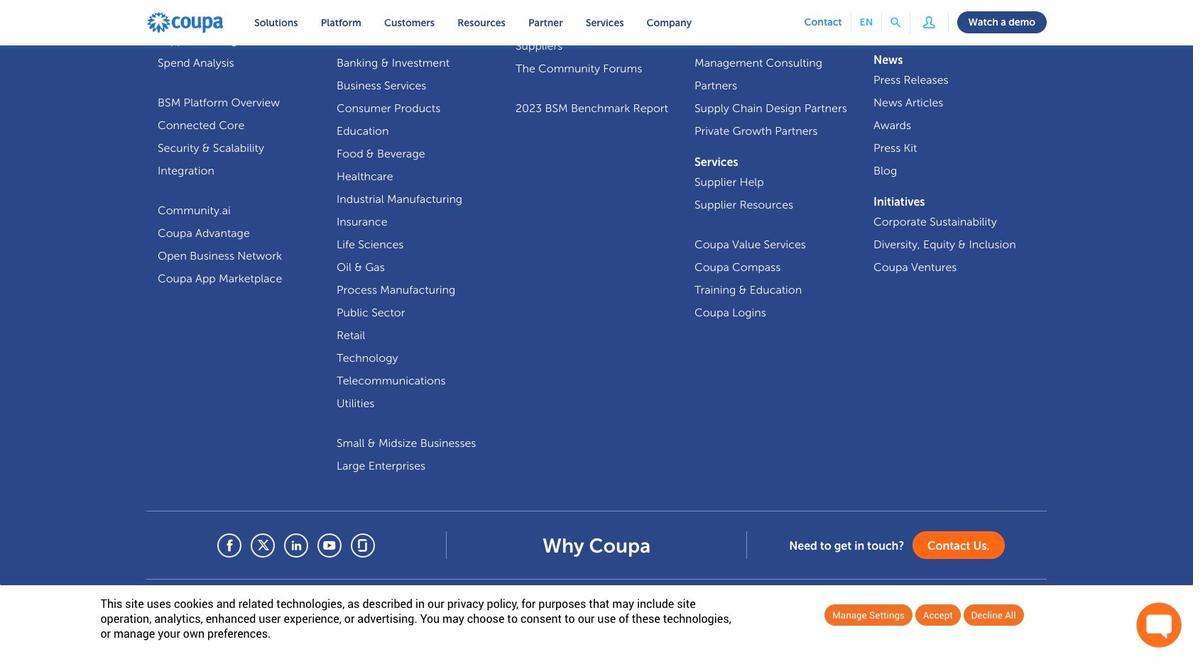 Task type: locate. For each thing, give the bounding box(es) containing it.
mag glass image
[[891, 18, 901, 28]]

home image
[[146, 11, 224, 34]]

facebook image
[[219, 535, 240, 557]]

linkedin image
[[286, 535, 307, 557]]



Task type: describe. For each thing, give the bounding box(es) containing it.
twitter image
[[252, 535, 274, 557]]

glassdoor image
[[352, 535, 373, 557]]

youtube image
[[319, 535, 340, 557]]

platform_user_centric image
[[919, 12, 939, 32]]



